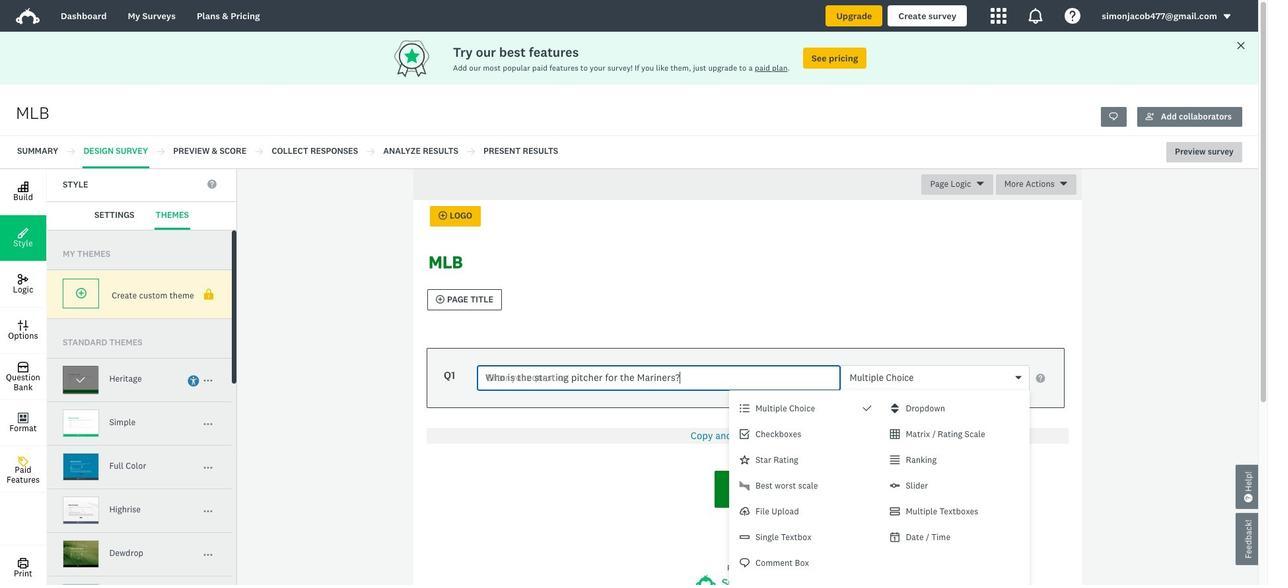 Task type: vqa. For each thing, say whether or not it's contained in the screenshot.
Link IMAGE
no



Task type: describe. For each thing, give the bounding box(es) containing it.
help icon image
[[1065, 8, 1081, 24]]

2 products icon image from the left
[[1028, 8, 1044, 24]]



Task type: locate. For each thing, give the bounding box(es) containing it.
surveymonkey image
[[696, 575, 800, 585]]

0 horizontal spatial products icon image
[[991, 8, 1007, 24]]

rewards image
[[392, 37, 453, 80]]

1 horizontal spatial products icon image
[[1028, 8, 1044, 24]]

surveymonkey logo image
[[16, 8, 40, 25]]

dropdown arrow image
[[1223, 12, 1232, 21]]

products icon image
[[991, 8, 1007, 24], [1028, 8, 1044, 24]]

1 products icon image from the left
[[991, 8, 1007, 24]]



